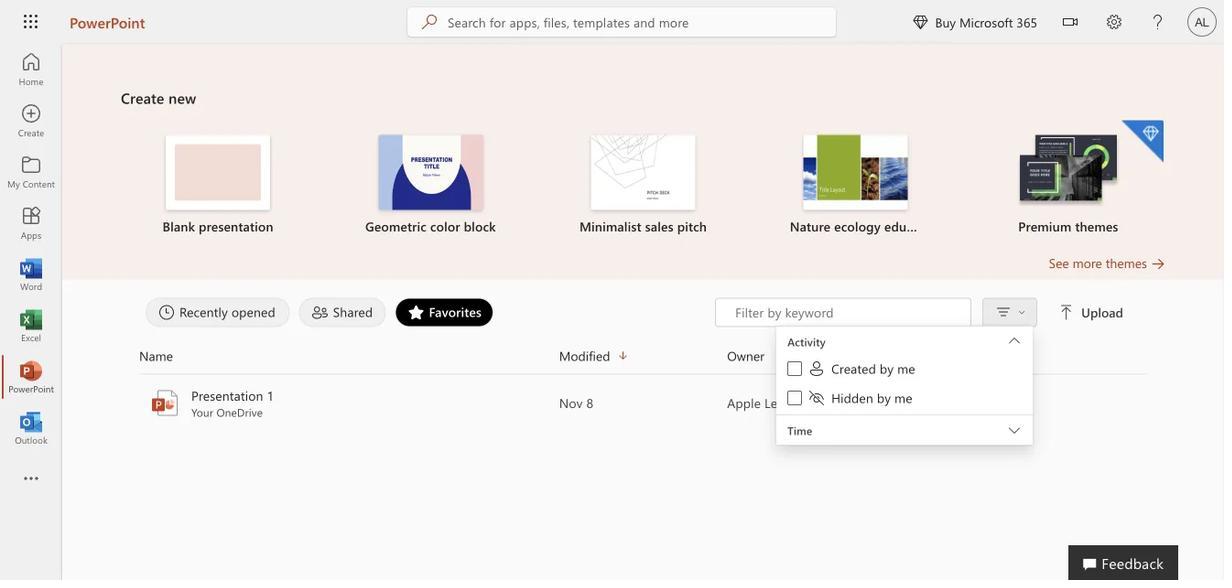 Task type: describe. For each thing, give the bounding box(es) containing it.
feedback button
[[1069, 546, 1179, 581]]

modified button
[[559, 346, 727, 367]]

premium themes image
[[1017, 135, 1121, 209]]

word image
[[22, 266, 40, 284]]

minimalist
[[580, 218, 642, 235]]

premium themes element
[[973, 120, 1164, 236]]

shared
[[333, 304, 373, 321]]

create new
[[121, 88, 196, 108]]

minimalist sales pitch image
[[591, 135, 696, 210]]

me for created by me
[[898, 360, 916, 377]]

created by me
[[832, 360, 916, 377]]

geometric color block image
[[379, 135, 483, 210]]

recently
[[180, 304, 228, 321]]

create
[[121, 88, 164, 108]]

name presentation 1 cell
[[139, 387, 559, 420]]

pitch
[[677, 218, 707, 235]]

see more themes
[[1049, 255, 1148, 272]]

nov
[[559, 395, 583, 412]]

tab list inside create new main content
[[141, 298, 715, 327]]

create new main content
[[62, 44, 1225, 450]]

shared element
[[299, 298, 386, 327]]

activity, column 4 of 4 column header
[[896, 346, 1148, 367]]

8
[[587, 395, 594, 412]]

nature ecology education photo presentation element
[[761, 135, 951, 236]]

my content image
[[22, 163, 40, 181]]


[[914, 15, 928, 29]]

onedrive
[[217, 405, 263, 420]]

favorites tab
[[391, 298, 498, 327]]

al button
[[1181, 0, 1225, 44]]

owner button
[[727, 346, 896, 367]]

al
[[1195, 15, 1210, 29]]

owner
[[727, 348, 765, 365]]

opened
[[232, 304, 276, 321]]

name
[[139, 348, 173, 365]]

presentation
[[199, 218, 274, 235]]

powerpoint banner
[[0, 0, 1225, 47]]

hidden by me element
[[808, 389, 913, 408]]

themes inside button
[[1106, 255, 1148, 272]]

 buy microsoft 365
[[914, 13, 1038, 30]]

powerpoint image
[[22, 368, 40, 387]]

modified
[[559, 348, 610, 365]]

block
[[464, 218, 496, 235]]

hidden by me
[[832, 390, 913, 407]]

home image
[[22, 60, 40, 79]]

blank presentation
[[163, 218, 274, 235]]

geometric color block element
[[335, 135, 526, 236]]

Search box. Suggestions appear as you type. search field
[[448, 7, 836, 37]]

row inside create new main content
[[139, 346, 1148, 375]]

create image
[[22, 112, 40, 130]]

hidden by me checkbox item
[[777, 386, 1033, 415]]

 button
[[1049, 0, 1093, 47]]

list inside create new main content
[[121, 119, 1166, 254]]

apps image
[[22, 214, 40, 233]]

more
[[1073, 255, 1103, 272]]

excel image
[[22, 317, 40, 335]]

me for hidden by me
[[895, 390, 913, 407]]

feedback
[[1102, 553, 1164, 573]]

upload
[[1082, 304, 1124, 321]]

premium themes
[[1019, 218, 1119, 235]]

activity
[[788, 335, 826, 349]]

 button
[[989, 300, 1031, 326]]



Task type: locate. For each thing, give the bounding box(es) containing it.
by inside hidden by me element
[[877, 390, 891, 407]]

presentation
[[191, 387, 263, 404]]

geometric color block
[[365, 218, 496, 235]]

me down "created by me" checkbox item
[[895, 390, 913, 407]]

by up hidden by me
[[880, 360, 894, 377]]

time
[[788, 424, 813, 438]]

1 vertical spatial by
[[877, 390, 891, 407]]

color
[[430, 218, 460, 235]]

None search field
[[408, 7, 836, 37]]

geometric
[[365, 218, 427, 235]]

see more themes button
[[1049, 254, 1166, 272]]


[[1019, 309, 1026, 316]]

lee
[[765, 395, 785, 412]]

navigation
[[0, 44, 62, 454]]

favorites
[[429, 304, 482, 321]]

minimalist sales pitch element
[[548, 135, 739, 236]]

presentation 1 your onedrive
[[191, 387, 274, 420]]


[[1060, 305, 1074, 320]]

blank
[[163, 218, 195, 235]]

outlook image
[[22, 419, 40, 438]]

tab list
[[141, 298, 715, 327]]

shared tab
[[295, 298, 391, 327]]

list
[[121, 119, 1166, 254]]

by for hidden
[[877, 390, 891, 407]]

buy
[[935, 13, 956, 30]]

recently opened element
[[146, 298, 290, 327]]

 upload
[[1060, 304, 1124, 321]]

your
[[191, 405, 213, 420]]

hidden
[[832, 390, 874, 407]]

apple lee
[[727, 395, 785, 412]]

themes up the "see more themes" at the right of page
[[1076, 218, 1119, 235]]

row containing name
[[139, 346, 1148, 375]]

powerpoint image
[[150, 389, 180, 418]]

themes inside list
[[1076, 218, 1119, 235]]

premium templates diamond image
[[1122, 120, 1164, 163]]

0 vertical spatial by
[[880, 360, 894, 377]]

created by me checkbox item
[[777, 356, 1033, 386]]

tab list containing recently opened
[[141, 298, 715, 327]]

blank presentation element
[[123, 135, 313, 236]]

1 vertical spatial me
[[895, 390, 913, 407]]

name button
[[139, 346, 559, 367]]

nov 8
[[559, 395, 594, 412]]

new
[[169, 88, 196, 108]]

2 menu from the top
[[777, 327, 1033, 416]]

themes
[[1076, 218, 1119, 235], [1106, 255, 1148, 272]]

by for created
[[880, 360, 894, 377]]

3 menu from the top
[[777, 356, 1033, 415]]

365
[[1017, 13, 1038, 30]]

themes right more at top right
[[1106, 255, 1148, 272]]

minimalist sales pitch
[[580, 218, 707, 235]]

premium
[[1019, 218, 1072, 235]]

Filter by keyword text field
[[734, 304, 962, 322]]

1 menu from the top
[[777, 326, 1033, 327]]


[[1063, 15, 1078, 29]]

created
[[832, 360, 876, 377]]

view more apps image
[[22, 471, 40, 489]]

microsoft
[[960, 13, 1013, 30]]

nature ecology education photo presentation image
[[804, 135, 908, 210]]

by inside created by me element
[[880, 360, 894, 377]]

row
[[139, 346, 1148, 375]]

1 vertical spatial themes
[[1106, 255, 1148, 272]]

0 vertical spatial themes
[[1076, 218, 1119, 235]]

menu
[[777, 326, 1033, 327], [777, 327, 1033, 416], [777, 356, 1033, 415]]

me
[[898, 360, 916, 377], [895, 390, 913, 407]]

by
[[880, 360, 894, 377], [877, 390, 891, 407]]

favorites element
[[395, 298, 494, 327]]

powerpoint
[[70, 12, 145, 32]]

me up hidden by me checkbox item
[[898, 360, 916, 377]]

1
[[267, 387, 274, 404]]

0 vertical spatial me
[[898, 360, 916, 377]]

recently opened
[[180, 304, 276, 321]]

recently opened tab
[[141, 298, 295, 327]]

displaying 1 out of 8 files. status
[[715, 298, 1127, 450]]

apple
[[727, 395, 761, 412]]

by down created by me on the right of the page
[[877, 390, 891, 407]]

see
[[1049, 255, 1070, 272]]

list containing blank presentation
[[121, 119, 1166, 254]]

sales
[[645, 218, 674, 235]]

created by me element
[[808, 360, 916, 378]]



Task type: vqa. For each thing, say whether or not it's contained in the screenshot.
here.
no



